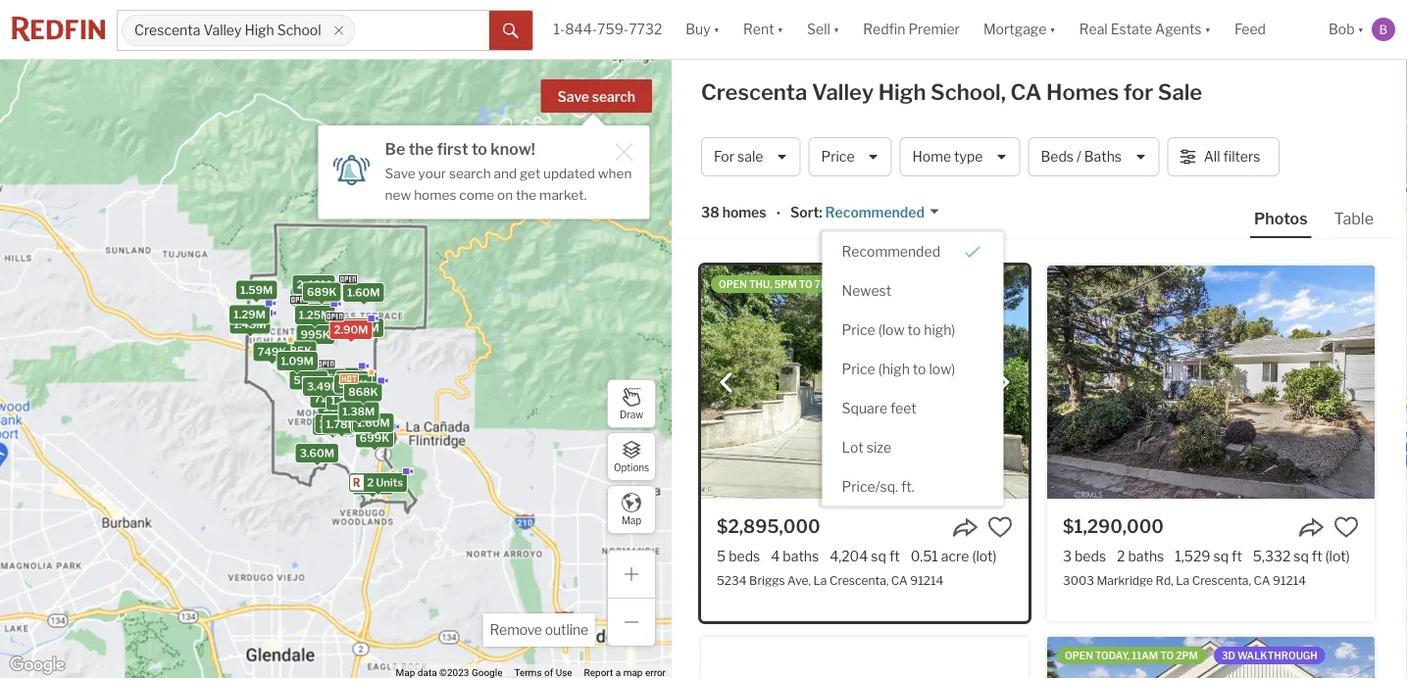 Task type: locate. For each thing, give the bounding box(es) containing it.
2 baths from the left
[[1128, 548, 1164, 565]]

walkthrough up the price (low to high) button
[[876, 279, 956, 290]]

real estate agents ▾ link
[[1080, 0, 1211, 59]]

1 vertical spatial 995k
[[312, 372, 342, 385]]

to inside the price (low to high) button
[[908, 322, 921, 338]]

for sale button
[[701, 137, 801, 177]]

0 vertical spatial high
[[245, 22, 274, 39]]

1.20m down 935k
[[331, 395, 363, 407]]

0 horizontal spatial high
[[245, 22, 274, 39]]

0 vertical spatial save
[[558, 89, 589, 105]]

1 vertical spatial high
[[878, 79, 926, 105]]

1 horizontal spatial 1.29m
[[295, 291, 327, 303]]

1 horizontal spatial 3d
[[1222, 650, 1236, 662]]

rent ▾ button
[[732, 0, 795, 59]]

walkthrough for open thu, 5pm to 7pm
[[876, 279, 956, 290]]

the right on
[[516, 187, 537, 203]]

valley left school
[[203, 22, 242, 39]]

all filters button
[[1168, 137, 1280, 177]]

1 crescenta, from the left
[[830, 573, 889, 588]]

homes left •
[[722, 204, 767, 221]]

mortgage
[[984, 21, 1047, 38]]

1 horizontal spatial sq
[[1214, 548, 1229, 565]]

0 vertical spatial 3d
[[860, 279, 874, 290]]

favorite button image
[[1334, 515, 1359, 540]]

1.29m
[[295, 291, 327, 303], [234, 308, 266, 321]]

save for save your search and get updated when new homes come on the market.
[[385, 165, 415, 181]]

0 horizontal spatial crescenta
[[134, 22, 200, 39]]

1.40m down the 699k
[[356, 479, 389, 492]]

favorite button checkbox
[[1334, 515, 1359, 540]]

valley for school
[[203, 22, 242, 39]]

91214 down the "0.51" at right
[[910, 573, 944, 588]]

sq right 5,332
[[1294, 548, 1309, 565]]

search inside button
[[592, 89, 635, 105]]

0 horizontal spatial valley
[[203, 22, 242, 39]]

0 horizontal spatial crescenta,
[[830, 573, 889, 588]]

1 vertical spatial homes
[[722, 204, 767, 221]]

baths up ave,
[[783, 548, 819, 565]]

3 beds
[[1063, 548, 1106, 565]]

0 horizontal spatial save
[[385, 165, 415, 181]]

buy ▾
[[686, 21, 720, 38]]

5 beds
[[717, 548, 760, 565]]

1 la from the left
[[814, 573, 827, 588]]

map
[[622, 515, 641, 527]]

home
[[913, 148, 951, 165]]

high for school
[[245, 22, 274, 39]]

mortgage ▾ button
[[984, 0, 1056, 59]]

bob
[[1329, 21, 1355, 38]]

▾ for rent ▾
[[777, 21, 784, 38]]

1 vertical spatial price
[[842, 322, 875, 338]]

crescenta, down 4,204 sq ft
[[830, 573, 889, 588]]

1 horizontal spatial valley
[[812, 79, 874, 105]]

1 horizontal spatial search
[[592, 89, 635, 105]]

3 sq from the left
[[1294, 548, 1309, 565]]

2 vertical spatial to
[[913, 361, 926, 378]]

briggs
[[749, 573, 785, 588]]

1.45m
[[234, 318, 266, 331]]

0 vertical spatial search
[[592, 89, 635, 105]]

search down 759-
[[592, 89, 635, 105]]

crescenta, down 1,529 sq ft
[[1192, 573, 1251, 588]]

995k down 1.25m
[[301, 329, 330, 341]]

None search field
[[356, 11, 489, 50]]

high down the redfin premier 'button'
[[878, 79, 926, 105]]

ft right 5,332
[[1312, 548, 1323, 565]]

recommended
[[825, 204, 925, 221], [842, 243, 940, 260]]

valley for school,
[[812, 79, 874, 105]]

0 vertical spatial 1.29m
[[295, 291, 327, 303]]

recommended right :
[[825, 204, 925, 221]]

0 horizontal spatial 91214
[[910, 573, 944, 588]]

school
[[277, 22, 321, 39]]

1 horizontal spatial beds
[[1075, 548, 1106, 565]]

0 horizontal spatial sq
[[871, 548, 886, 565]]

3d walkthrough for open today, 11am to 2pm
[[1222, 650, 1318, 662]]

0 horizontal spatial walkthrough
[[876, 279, 956, 290]]

1 vertical spatial valley
[[812, 79, 874, 105]]

2 up markridge
[[1117, 548, 1125, 565]]

(low
[[878, 322, 905, 338]]

the right be
[[409, 139, 434, 158]]

the
[[409, 139, 434, 158], [516, 187, 537, 203]]

1 horizontal spatial homes
[[722, 204, 767, 221]]

3.60m
[[300, 447, 334, 460]]

ca
[[1011, 79, 1042, 105], [891, 573, 908, 588], [1254, 573, 1270, 588]]

1 vertical spatial to
[[1160, 650, 1174, 662]]

ca down 4,204 sq ft
[[891, 573, 908, 588]]

save inside save your search and get updated when new homes come on the market.
[[385, 165, 415, 181]]

3d right 2pm
[[1222, 650, 1236, 662]]

photos button
[[1250, 208, 1330, 238]]

price up :
[[821, 148, 855, 165]]

1.09m
[[281, 355, 314, 368]]

1 horizontal spatial walkthrough
[[1238, 650, 1318, 662]]

1.40m up 2.50m
[[340, 375, 373, 388]]

map region
[[0, 0, 903, 679]]

4 ▾ from the left
[[1050, 21, 1056, 38]]

1 vertical spatial walkthrough
[[1238, 650, 1318, 662]]

▾ right rent
[[777, 21, 784, 38]]

1 horizontal spatial (lot)
[[1325, 548, 1350, 565]]

▾ right buy
[[714, 21, 720, 38]]

0 vertical spatial to
[[472, 139, 487, 158]]

1.29m down 1.59m
[[234, 308, 266, 321]]

price inside button
[[842, 322, 875, 338]]

crescenta,
[[830, 573, 889, 588], [1192, 573, 1251, 588]]

to left 7pm at the right top of page
[[799, 279, 813, 290]]

0 horizontal spatial 2
[[367, 477, 374, 489]]

1 ▾ from the left
[[714, 21, 720, 38]]

0 horizontal spatial 3d walkthrough
[[860, 279, 956, 290]]

ft
[[889, 548, 900, 565], [1232, 548, 1242, 565], [1312, 548, 1323, 565]]

sq right 1,529
[[1214, 548, 1229, 565]]

markridge
[[1097, 573, 1153, 588]]

•
[[776, 206, 781, 222]]

(lot) right acre
[[972, 548, 997, 565]]

91214 down 5,332 sq ft (lot)
[[1273, 573, 1306, 588]]

open left today,
[[1065, 650, 1093, 662]]

1 horizontal spatial open
[[1065, 650, 1093, 662]]

▾ right "mortgage"
[[1050, 21, 1056, 38]]

1 horizontal spatial crescenta
[[701, 79, 807, 105]]

0 horizontal spatial the
[[409, 139, 434, 158]]

ca down 5,332
[[1254, 573, 1270, 588]]

photo of 5234 briggs ave, la crescenta, ca 91214 image
[[701, 266, 1029, 499]]

high left school
[[245, 22, 274, 39]]

1 vertical spatial the
[[516, 187, 537, 203]]

2 for 2 units
[[367, 477, 374, 489]]

baths for $2,895,000
[[783, 548, 819, 565]]

▾ right sell
[[833, 21, 840, 38]]

1 horizontal spatial save
[[558, 89, 589, 105]]

0 vertical spatial crescenta
[[134, 22, 200, 39]]

0 vertical spatial open
[[719, 279, 747, 290]]

0 horizontal spatial homes
[[414, 187, 456, 203]]

2 horizontal spatial sq
[[1294, 548, 1309, 565]]

options button
[[607, 432, 656, 482]]

1 vertical spatial 3d
[[1222, 650, 1236, 662]]

3d walkthrough up the price (low to high) button
[[860, 279, 956, 290]]

sq right 4,204
[[871, 548, 886, 565]]

0 vertical spatial to
[[799, 279, 813, 290]]

3d walkthrough
[[860, 279, 956, 290], [1222, 650, 1318, 662]]

price/sq. ft. button
[[822, 467, 1004, 507]]

0 horizontal spatial (lot)
[[972, 548, 997, 565]]

0 vertical spatial price
[[821, 148, 855, 165]]

1 horizontal spatial 2
[[1117, 548, 1125, 565]]

1.20m down 900k at the left bottom of the page
[[319, 418, 352, 431]]

0 vertical spatial homes
[[414, 187, 456, 203]]

1 vertical spatial recommended button
[[822, 232, 1004, 271]]

ft.
[[901, 479, 915, 495]]

walkthrough
[[876, 279, 956, 290], [1238, 650, 1318, 662]]

2 la from the left
[[1176, 573, 1190, 588]]

2 ft from the left
[[1232, 548, 1242, 565]]

1 vertical spatial save
[[385, 165, 415, 181]]

crescenta
[[134, 22, 200, 39], [701, 79, 807, 105]]

valley up 'price' button
[[812, 79, 874, 105]]

beds right 5 at the bottom of the page
[[729, 548, 760, 565]]

recommended button down 'price' button
[[822, 203, 940, 222]]

1 sq from the left
[[871, 548, 886, 565]]

to left 2pm
[[1160, 650, 1174, 662]]

valley
[[203, 22, 242, 39], [812, 79, 874, 105]]

1 beds from the left
[[729, 548, 760, 565]]

0 vertical spatial 995k
[[301, 329, 330, 341]]

1 vertical spatial to
[[908, 322, 921, 338]]

favorite button image
[[988, 515, 1013, 540]]

1 vertical spatial crescenta
[[701, 79, 807, 105]]

0 vertical spatial recommended button
[[822, 203, 940, 222]]

1 horizontal spatial 91214
[[1273, 573, 1306, 588]]

buy
[[686, 21, 711, 38]]

▾ for sell ▾
[[833, 21, 840, 38]]

1 horizontal spatial la
[[1176, 573, 1190, 588]]

0 horizontal spatial ft
[[889, 548, 900, 565]]

high for school,
[[878, 79, 926, 105]]

0 horizontal spatial beds
[[729, 548, 760, 565]]

the inside save your search and get updated when new homes come on the market.
[[516, 187, 537, 203]]

3d right 7pm at the right top of page
[[860, 279, 874, 290]]

search
[[592, 89, 635, 105], [449, 165, 491, 181]]

3d for open thu, 5pm to 7pm
[[860, 279, 874, 290]]

baths for $1,290,000
[[1128, 548, 1164, 565]]

▾ right agents at right top
[[1205, 21, 1211, 38]]

(lot) down favorite button checkbox
[[1325, 548, 1350, 565]]

1.29m up the 1.50m
[[295, 291, 327, 303]]

2 beds from the left
[[1075, 548, 1106, 565]]

crescenta valley high school
[[134, 22, 321, 39]]

5
[[717, 548, 726, 565]]

save down 844-
[[558, 89, 589, 105]]

1 horizontal spatial high
[[878, 79, 926, 105]]

1 vertical spatial search
[[449, 165, 491, 181]]

3.49m
[[307, 380, 341, 393]]

2 left units at the left of the page
[[367, 477, 374, 489]]

walkthrough right 2pm
[[1238, 650, 1318, 662]]

save
[[558, 89, 589, 105], [385, 165, 415, 181]]

2 crescenta, from the left
[[1192, 573, 1251, 588]]

sq for $2,895,000
[[871, 548, 886, 565]]

1 vertical spatial 3d walkthrough
[[1222, 650, 1318, 662]]

1.60m
[[347, 286, 380, 299], [357, 417, 390, 430], [355, 417, 388, 430]]

ft for $1,290,000
[[1232, 548, 1242, 565]]

ft for $2,895,000
[[889, 548, 900, 565]]

dialog
[[822, 232, 1004, 507]]

995k
[[301, 329, 330, 341], [312, 372, 342, 385]]

agents
[[1155, 21, 1202, 38]]

units
[[376, 477, 403, 489]]

1 vertical spatial 1.20m
[[319, 418, 352, 431]]

save inside the 'save search' button
[[558, 89, 589, 105]]

recommended up newest button
[[842, 243, 940, 260]]

real
[[1080, 21, 1108, 38]]

1 horizontal spatial baths
[[1128, 548, 1164, 565]]

1 vertical spatial 2
[[1117, 548, 1125, 565]]

0 horizontal spatial to
[[799, 279, 813, 290]]

0 vertical spatial 3d walkthrough
[[860, 279, 956, 290]]

remove
[[490, 622, 542, 639]]

0 horizontal spatial 3d
[[860, 279, 874, 290]]

0 horizontal spatial la
[[814, 573, 827, 588]]

2 sq from the left
[[1214, 548, 1229, 565]]

buy ▾ button
[[674, 0, 732, 59]]

0 horizontal spatial ca
[[891, 573, 908, 588]]

ft left 5,332
[[1232, 548, 1242, 565]]

5,332
[[1253, 548, 1291, 565]]

1 horizontal spatial ft
[[1232, 548, 1242, 565]]

open left the thu,
[[719, 279, 747, 290]]

save for save search
[[558, 89, 589, 105]]

5 ▾ from the left
[[1205, 21, 1211, 38]]

3 ▾ from the left
[[833, 21, 840, 38]]

previous button image
[[717, 373, 736, 393]]

beds right 3
[[1075, 548, 1106, 565]]

price
[[821, 148, 855, 165], [842, 322, 875, 338], [842, 361, 875, 378]]

ca left homes
[[1011, 79, 1042, 105]]

price left (low
[[842, 322, 875, 338]]

2 for 2 baths
[[1117, 548, 1125, 565]]

2 horizontal spatial ft
[[1312, 548, 1323, 565]]

high
[[245, 22, 274, 39], [878, 79, 926, 105]]

91214 for $2,895,000
[[910, 573, 944, 588]]

3d
[[860, 279, 874, 290], [1222, 650, 1236, 662]]

to left low)
[[913, 361, 926, 378]]

2 inside the map region
[[367, 477, 374, 489]]

acre
[[941, 548, 969, 565]]

995k up 719k
[[312, 372, 342, 385]]

beds / baths button
[[1028, 137, 1160, 177]]

6 ▾ from the left
[[1358, 21, 1364, 38]]

crescenta, for $2,895,000
[[830, 573, 889, 588]]

submit search image
[[503, 23, 519, 39]]

la right ave,
[[814, 573, 827, 588]]

0 horizontal spatial baths
[[783, 548, 819, 565]]

1.78m
[[326, 418, 358, 431]]

to right (low
[[908, 322, 921, 338]]

crescenta, for $1,290,000
[[1192, 573, 1251, 588]]

save up new
[[385, 165, 415, 181]]

0 vertical spatial 2
[[367, 477, 374, 489]]

1 vertical spatial 1.29m
[[234, 308, 266, 321]]

to for 7pm
[[799, 279, 813, 290]]

0 vertical spatial 1.40m
[[340, 375, 373, 388]]

table
[[1334, 209, 1374, 228]]

sale
[[738, 148, 763, 165]]

▾ for buy ▾
[[714, 21, 720, 38]]

1 91214 from the left
[[910, 573, 944, 588]]

2 91214 from the left
[[1273, 573, 1306, 588]]

2 ▾ from the left
[[777, 21, 784, 38]]

0.51 acre (lot)
[[911, 548, 997, 565]]

▾ right bob
[[1358, 21, 1364, 38]]

sell
[[807, 21, 830, 38]]

0 horizontal spatial search
[[449, 165, 491, 181]]

la for $1,290,000
[[1176, 573, 1190, 588]]

1 horizontal spatial the
[[516, 187, 537, 203]]

premier
[[909, 21, 960, 38]]

rd,
[[1156, 573, 1174, 588]]

price left (high at the right of page
[[842, 361, 875, 378]]

3d walkthrough right 2pm
[[1222, 650, 1318, 662]]

2 vertical spatial price
[[842, 361, 875, 378]]

0 horizontal spatial open
[[719, 279, 747, 290]]

1-
[[553, 21, 565, 38]]

mortgage ▾ button
[[972, 0, 1068, 59]]

1-844-759-7732
[[553, 21, 662, 38]]

buy ▾ button
[[686, 0, 720, 59]]

price button
[[809, 137, 892, 177]]

search up come
[[449, 165, 491, 181]]

1 horizontal spatial crescenta,
[[1192, 573, 1251, 588]]

ft left the "0.51" at right
[[889, 548, 900, 565]]

1 horizontal spatial 3d walkthrough
[[1222, 650, 1318, 662]]

real estate agents ▾
[[1080, 21, 1211, 38]]

baths up rd,
[[1128, 548, 1164, 565]]

0 vertical spatial valley
[[203, 22, 242, 39]]

la right rd,
[[1176, 573, 1190, 588]]

homes down "your"
[[414, 187, 456, 203]]

2 baths
[[1117, 548, 1164, 565]]

0 vertical spatial walkthrough
[[876, 279, 956, 290]]

2 horizontal spatial ca
[[1254, 573, 1270, 588]]

1 horizontal spatial to
[[1160, 650, 1174, 662]]

1 baths from the left
[[783, 548, 819, 565]]

photo of 3003 markridge rd, la crescenta, ca 91214 image
[[1047, 266, 1375, 499]]

1 ft from the left
[[889, 548, 900, 565]]

to right first
[[472, 139, 487, 158]]

3003
[[1063, 573, 1094, 588]]

to inside price (high to low) button
[[913, 361, 926, 378]]

1 vertical spatial open
[[1065, 650, 1093, 662]]

recommended button up newest
[[822, 232, 1004, 271]]

935k
[[338, 378, 368, 391]]



Task type: vqa. For each thing, say whether or not it's contained in the screenshot.
(817) 790-9046 recent
no



Task type: describe. For each thing, give the bounding box(es) containing it.
/
[[1077, 148, 1081, 165]]

save search button
[[541, 79, 652, 113]]

1 vertical spatial recommended
[[842, 243, 940, 260]]

dialog containing recommended
[[822, 232, 1004, 507]]

2 recommended button from the top
[[822, 232, 1004, 271]]

sell ▾
[[807, 21, 840, 38]]

first
[[437, 139, 468, 158]]

save your search and get updated when new homes come on the market.
[[385, 165, 632, 203]]

be the first to know! dialog
[[318, 114, 650, 219]]

get
[[520, 165, 541, 181]]

to inside be the first to know! dialog
[[472, 139, 487, 158]]

1 horizontal spatial ca
[[1011, 79, 1042, 105]]

on
[[497, 187, 513, 203]]

to for price (high to low)
[[913, 361, 926, 378]]

785k
[[283, 345, 312, 357]]

▾ inside 'link'
[[1205, 21, 1211, 38]]

900k
[[322, 402, 352, 415]]

3 ft from the left
[[1312, 548, 1323, 565]]

remove outline
[[490, 622, 588, 639]]

for
[[1124, 79, 1153, 105]]

rent ▾
[[743, 21, 784, 38]]

0.51
[[911, 548, 938, 565]]

1 (lot) from the left
[[972, 548, 997, 565]]

square
[[842, 400, 888, 417]]

ave,
[[788, 573, 811, 588]]

844-
[[565, 21, 597, 38]]

ca for $2,895,000
[[891, 573, 908, 588]]

new
[[385, 187, 411, 203]]

5pm
[[774, 279, 797, 290]]

know!
[[491, 139, 535, 158]]

▾ for mortgage ▾
[[1050, 21, 1056, 38]]

91214 for $1,290,000
[[1273, 573, 1306, 588]]

size
[[867, 439, 892, 456]]

lot size button
[[822, 428, 1004, 467]]

1.38m
[[343, 406, 375, 418]]

draw
[[620, 409, 643, 421]]

price for price (high to low)
[[842, 361, 875, 378]]

square feet button
[[822, 389, 1004, 428]]

699k
[[360, 432, 389, 445]]

1-844-759-7732 link
[[553, 21, 662, 38]]

price (low to high)
[[842, 322, 956, 338]]

price/sq.
[[842, 479, 898, 495]]

sort
[[790, 204, 819, 221]]

(high
[[878, 361, 910, 378]]

type
[[954, 148, 983, 165]]

open thu, 5pm to 7pm
[[719, 279, 837, 290]]

square feet
[[842, 400, 917, 417]]

today,
[[1095, 650, 1130, 662]]

0 horizontal spatial 1.29m
[[234, 308, 266, 321]]

crescenta for crescenta valley high school, ca homes for sale
[[701, 79, 807, 105]]

11am
[[1132, 650, 1158, 662]]

draw button
[[607, 380, 656, 429]]

redfin premier
[[863, 21, 960, 38]]

689k
[[307, 286, 337, 299]]

map button
[[607, 485, 656, 534]]

home type
[[913, 148, 983, 165]]

redfin premier button
[[852, 0, 972, 59]]

search inside save your search and get updated when new homes come on the market.
[[449, 165, 491, 181]]

price/sq. ft.
[[842, 479, 915, 495]]

your
[[418, 165, 446, 181]]

3
[[1063, 548, 1072, 565]]

2pm
[[1176, 650, 1198, 662]]

to for 2pm
[[1160, 650, 1174, 662]]

$1,290,000
[[1063, 516, 1164, 537]]

719k
[[314, 392, 341, 405]]

3d walkthrough for open thu, 5pm to 7pm
[[860, 279, 956, 290]]

ca for $1,290,000
[[1254, 573, 1270, 588]]

homes inside save your search and get updated when new homes come on the market.
[[414, 187, 456, 203]]

sale
[[1158, 79, 1203, 105]]

0 vertical spatial 1.20m
[[331, 395, 363, 407]]

5234
[[717, 573, 747, 588]]

1 recommended button from the top
[[822, 203, 940, 222]]

759-
[[597, 21, 629, 38]]

crescenta for crescenta valley high school
[[134, 22, 200, 39]]

feed
[[1235, 21, 1266, 38]]

875k
[[323, 406, 352, 419]]

0 vertical spatial the
[[409, 139, 434, 158]]

price (high to low) button
[[822, 350, 1004, 389]]

550k
[[294, 374, 323, 387]]

2 (lot) from the left
[[1325, 548, 1350, 565]]

$2,895,000
[[717, 516, 820, 537]]

redfin
[[863, 21, 906, 38]]

2.90m
[[334, 323, 368, 336]]

beds for $2,895,000
[[729, 548, 760, 565]]

1,529 sq ft
[[1175, 548, 1242, 565]]

homes inside 38 homes •
[[722, 204, 767, 221]]

7732
[[629, 21, 662, 38]]

photos
[[1254, 209, 1308, 228]]

bob ▾
[[1329, 21, 1364, 38]]

photo of 2515 mary st, montrose, ca 91020 image
[[1047, 637, 1375, 679]]

favorite button checkbox
[[988, 515, 1013, 540]]

lot
[[842, 439, 864, 456]]

price for price (low to high)
[[842, 322, 875, 338]]

feet
[[891, 400, 917, 417]]

mortgage ▾
[[984, 21, 1056, 38]]

be the first to know!
[[385, 139, 535, 158]]

google image
[[5, 653, 70, 679]]

rent ▾ button
[[743, 0, 784, 59]]

5234 briggs ave, la crescenta, ca 91214
[[717, 573, 944, 588]]

3d for open today, 11am to 2pm
[[1222, 650, 1236, 662]]

open for open today, 11am to 2pm
[[1065, 650, 1093, 662]]

price (low to high) button
[[822, 311, 1004, 350]]

sq for $1,290,000
[[1214, 548, 1229, 565]]

remove crescenta valley high school image
[[333, 25, 345, 36]]

0 vertical spatial recommended
[[825, 204, 925, 221]]

beds for $1,290,000
[[1075, 548, 1106, 565]]

to for price (low to high)
[[908, 322, 921, 338]]

▾ for bob ▾
[[1358, 21, 1364, 38]]

2.50m
[[331, 402, 365, 415]]

walkthrough for open today, 11am to 2pm
[[1238, 650, 1318, 662]]

updated
[[543, 165, 595, 181]]

868k
[[348, 386, 378, 399]]

when
[[598, 165, 632, 181]]

price (high to low)
[[842, 361, 956, 378]]

next button image
[[993, 373, 1013, 393]]

open for open thu, 5pm to 7pm
[[719, 279, 747, 290]]

5,332 sq ft (lot)
[[1253, 548, 1350, 565]]

la for $2,895,000
[[814, 573, 827, 588]]

filters
[[1223, 148, 1261, 165]]

price for price
[[821, 148, 855, 165]]

newest
[[842, 283, 892, 299]]

1 vertical spatial 1.40m
[[356, 479, 389, 492]]

user photo image
[[1372, 18, 1396, 41]]

4 baths
[[771, 548, 819, 565]]



